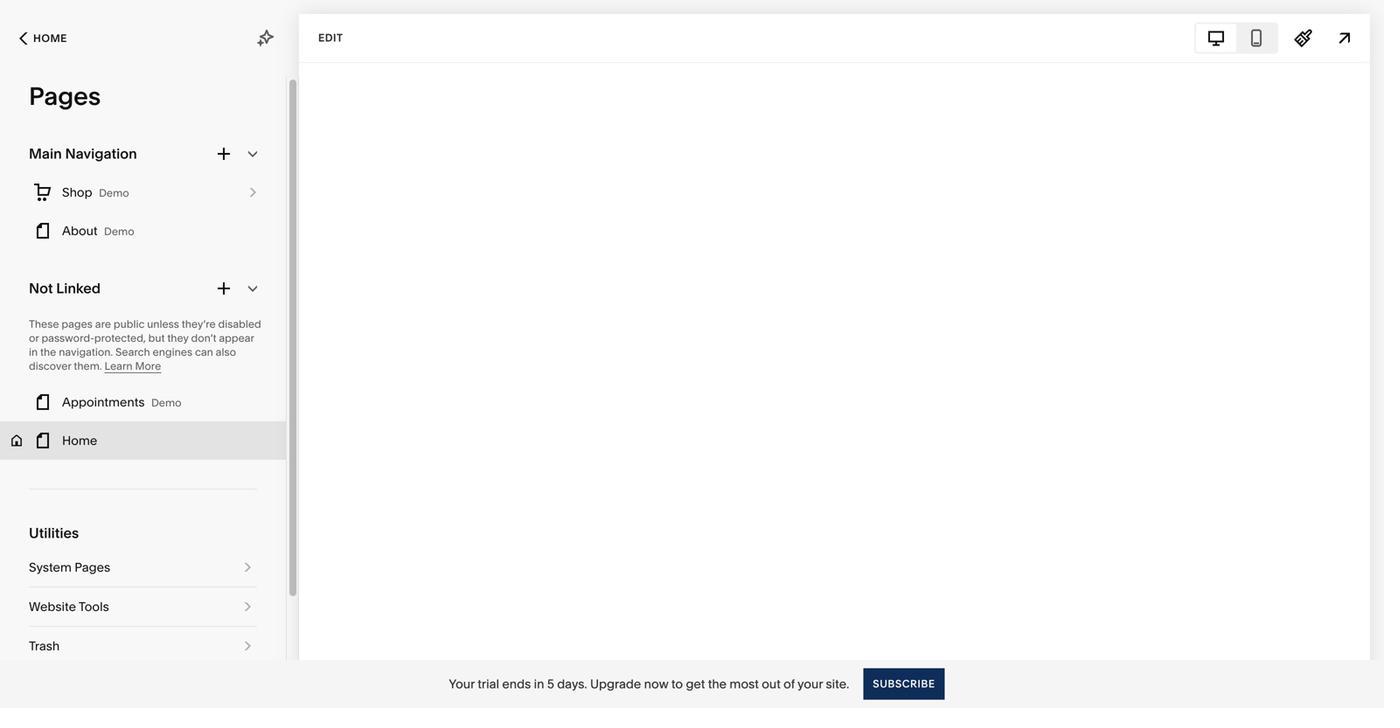Task type: describe. For each thing, give the bounding box(es) containing it.
these pages are public unless they're disabled or password-protected, but they don't appear in the navigation. search engines can also discover them.
[[29, 318, 261, 372]]

now
[[644, 677, 668, 692]]

main
[[29, 145, 62, 162]]

subscribe
[[873, 678, 935, 690]]

they're
[[182, 318, 216, 330]]

password-
[[41, 332, 94, 344]]

upgrade
[[590, 677, 641, 692]]

subscribe button
[[863, 668, 945, 700]]

0 vertical spatial home
[[33, 32, 67, 45]]

pages inside button
[[75, 560, 110, 575]]

discover
[[29, 360, 71, 372]]

trash button
[[29, 627, 257, 665]]

demo for appointments
[[151, 397, 181, 409]]

to
[[671, 677, 683, 692]]

they
[[167, 332, 189, 344]]

the inside these pages are public unless they're disabled or password-protected, but they don't appear in the navigation. search engines can also discover them.
[[40, 346, 56, 358]]

engines
[[153, 346, 192, 358]]

site.
[[826, 677, 849, 692]]

edit button
[[307, 22, 355, 54]]

main navigation
[[29, 145, 137, 162]]

your trial ends in 5 days. upgrade now to get the most out of your site.
[[449, 677, 849, 692]]

are
[[95, 318, 111, 330]]

system
[[29, 560, 72, 575]]

can
[[195, 346, 213, 358]]

about
[[62, 223, 98, 238]]

demo for about
[[104, 225, 134, 238]]

1 horizontal spatial in
[[534, 677, 544, 692]]

learn more link
[[105, 360, 161, 373]]

appointments demo
[[62, 395, 181, 410]]

in inside these pages are public unless they're disabled or password-protected, but they don't appear in the navigation. search engines can also discover them.
[[29, 346, 38, 358]]

more
[[135, 360, 161, 372]]

1 vertical spatial home
[[62, 433, 97, 448]]

your
[[798, 677, 823, 692]]

2 home button from the top
[[0, 421, 286, 460]]

system pages button
[[29, 548, 257, 587]]

public
[[114, 318, 145, 330]]

pages
[[62, 318, 93, 330]]

website tools button
[[29, 588, 257, 626]]

not
[[29, 280, 53, 297]]

edit
[[318, 31, 343, 44]]

days.
[[557, 677, 587, 692]]

search
[[115, 346, 150, 358]]

don't
[[191, 332, 216, 344]]

learn more
[[105, 360, 161, 372]]

your
[[449, 677, 475, 692]]



Task type: locate. For each thing, give the bounding box(es) containing it.
1 vertical spatial demo
[[104, 225, 134, 238]]

pages
[[29, 81, 101, 111], [75, 560, 110, 575]]

these
[[29, 318, 59, 330]]

get
[[686, 677, 705, 692]]

not linked
[[29, 280, 101, 297]]

about demo
[[62, 223, 134, 238]]

home button
[[0, 19, 86, 58], [0, 421, 286, 460]]

most
[[730, 677, 759, 692]]

1 vertical spatial home button
[[0, 421, 286, 460]]

learn
[[105, 360, 133, 372]]

demo right about
[[104, 225, 134, 238]]

in down or at the left of page
[[29, 346, 38, 358]]

add a new page to the "not linked" navigation group image
[[214, 279, 233, 298]]

0 vertical spatial pages
[[29, 81, 101, 111]]

1 vertical spatial in
[[534, 677, 544, 692]]

demo inside about demo
[[104, 225, 134, 238]]

them.
[[74, 360, 102, 372]]

home
[[33, 32, 67, 45], [62, 433, 97, 448]]

navigation.
[[59, 346, 113, 358]]

the up discover
[[40, 346, 56, 358]]

0 horizontal spatial the
[[40, 346, 56, 358]]

linked
[[56, 280, 101, 297]]

5
[[547, 677, 554, 692]]

add a new page to the "main navigation" group image
[[214, 144, 233, 163]]

1 home button from the top
[[0, 19, 86, 58]]

appear
[[219, 332, 254, 344]]

trial
[[478, 677, 499, 692]]

of
[[784, 677, 795, 692]]

disabled
[[218, 318, 261, 330]]

0 vertical spatial demo
[[99, 187, 129, 199]]

the right the get in the bottom of the page
[[708, 677, 727, 692]]

demo right shop
[[99, 187, 129, 199]]

out
[[762, 677, 781, 692]]

trash
[[29, 639, 60, 654]]

tools
[[79, 599, 109, 614]]

pages up tools
[[75, 560, 110, 575]]

the
[[40, 346, 56, 358], [708, 677, 727, 692]]

appointments
[[62, 395, 145, 410]]

or
[[29, 332, 39, 344]]

demo inside appointments demo
[[151, 397, 181, 409]]

2 vertical spatial demo
[[151, 397, 181, 409]]

1 vertical spatial the
[[708, 677, 727, 692]]

in left 5
[[534, 677, 544, 692]]

system pages
[[29, 560, 110, 575]]

ends
[[502, 677, 531, 692]]

shop
[[62, 185, 92, 200]]

navigation
[[65, 145, 137, 162]]

website
[[29, 599, 76, 614]]

in
[[29, 346, 38, 358], [534, 677, 544, 692]]

protected,
[[94, 332, 146, 344]]

1 vertical spatial pages
[[75, 560, 110, 575]]

utilities
[[29, 525, 79, 542]]

0 vertical spatial the
[[40, 346, 56, 358]]

0 horizontal spatial in
[[29, 346, 38, 358]]

1 horizontal spatial the
[[708, 677, 727, 692]]

tab list
[[1196, 24, 1277, 52]]

demo down more
[[151, 397, 181, 409]]

0 vertical spatial in
[[29, 346, 38, 358]]

also
[[216, 346, 236, 358]]

0 vertical spatial home button
[[0, 19, 86, 58]]

pages up 'main navigation'
[[29, 81, 101, 111]]

website tools
[[29, 599, 109, 614]]

demo
[[99, 187, 129, 199], [104, 225, 134, 238], [151, 397, 181, 409]]

shop demo
[[62, 185, 129, 200]]

demo for shop
[[99, 187, 129, 199]]

unless
[[147, 318, 179, 330]]

but
[[148, 332, 165, 344]]

demo inside 'shop demo'
[[99, 187, 129, 199]]



Task type: vqa. For each thing, say whether or not it's contained in the screenshot.
Shop
yes



